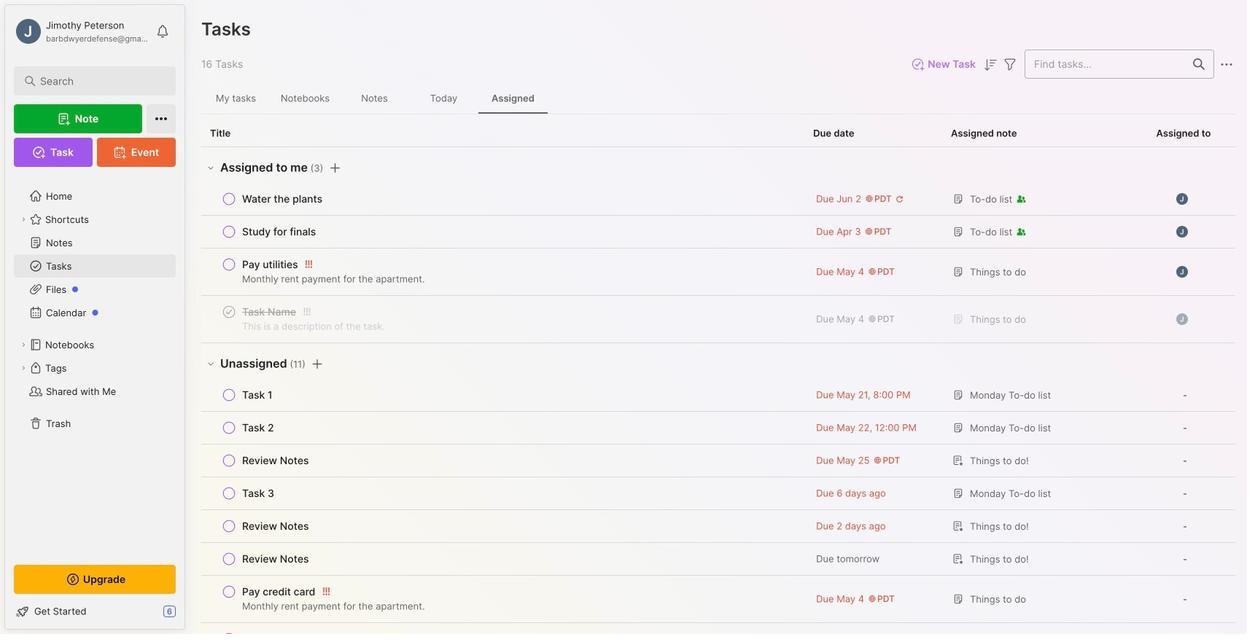 Task type: vqa. For each thing, say whether or not it's contained in the screenshot.
More 'image'
no



Task type: locate. For each thing, give the bounding box(es) containing it.
create a task image for collapse unassigned image
[[309, 356, 326, 373]]

0 horizontal spatial create a task image
[[309, 356, 326, 373]]

Search text field
[[40, 74, 156, 88]]

1 cell from the left
[[805, 624, 943, 635]]

tree inside main "element"
[[5, 176, 185, 552]]

task name 4 cell
[[242, 305, 296, 320]]

0 vertical spatial create a task image
[[326, 159, 344, 177]]

More actions and view options field
[[1215, 55, 1236, 73]]

pay utilities 3 cell
[[242, 258, 298, 272]]

2 cell from the left
[[943, 624, 1132, 635]]

tree
[[5, 176, 185, 552]]

3 cell from the left
[[1132, 624, 1236, 635]]

collapse unassigned image
[[205, 358, 217, 370]]

pay credit card 12 cell
[[242, 585, 315, 600]]

1 vertical spatial create a task image
[[309, 356, 326, 373]]

task 1 6 cell
[[242, 388, 273, 403]]

expand tags image
[[19, 364, 28, 373]]

create a task image
[[326, 159, 344, 177], [309, 356, 326, 373]]

row
[[201, 183, 1236, 216], [210, 189, 796, 209], [201, 216, 1236, 249], [210, 222, 796, 242], [201, 249, 1236, 296], [210, 255, 796, 290], [201, 296, 1236, 344], [210, 302, 796, 337], [201, 379, 1236, 412], [210, 385, 796, 406], [201, 412, 1236, 445], [210, 418, 796, 438], [201, 445, 1236, 478], [210, 451, 796, 471], [201, 478, 1236, 511], [210, 484, 796, 504], [201, 511, 1236, 543], [210, 516, 796, 537], [201, 543, 1236, 576], [210, 549, 796, 570], [201, 576, 1236, 624], [210, 582, 796, 617], [201, 624, 1236, 635]]

more actions and view options image
[[1218, 56, 1236, 73]]

row group
[[201, 147, 1236, 635]]

1 horizontal spatial create a task image
[[326, 159, 344, 177]]

study for finals 2 cell
[[242, 225, 316, 239]]

expand notebooks image
[[19, 341, 28, 349]]

None search field
[[40, 72, 156, 90]]

cell
[[805, 624, 943, 635], [943, 624, 1132, 635], [1132, 624, 1236, 635]]

water the plants 1 cell
[[242, 192, 323, 206]]



Task type: describe. For each thing, give the bounding box(es) containing it.
create a task image for the "collapse assignedtome" icon
[[326, 159, 344, 177]]

main element
[[0, 0, 190, 635]]

click to collapse image
[[184, 608, 195, 625]]

task 2 7 cell
[[242, 421, 274, 436]]

Sort tasks by… field
[[982, 55, 999, 74]]

Help and Learning task checklist field
[[5, 600, 185, 624]]

none search field inside main "element"
[[40, 72, 156, 90]]

review notes 10 cell
[[242, 519, 309, 534]]

collapse assignedtome image
[[205, 162, 217, 173]]

task 3 9 cell
[[242, 487, 274, 501]]

Filter tasks field
[[1002, 55, 1019, 73]]

Find tasks… text field
[[1026, 52, 1185, 76]]

review notes 11 cell
[[242, 552, 309, 567]]

review notes 8 cell
[[242, 454, 309, 468]]

Account field
[[14, 17, 149, 46]]

filter tasks image
[[1002, 56, 1019, 73]]



